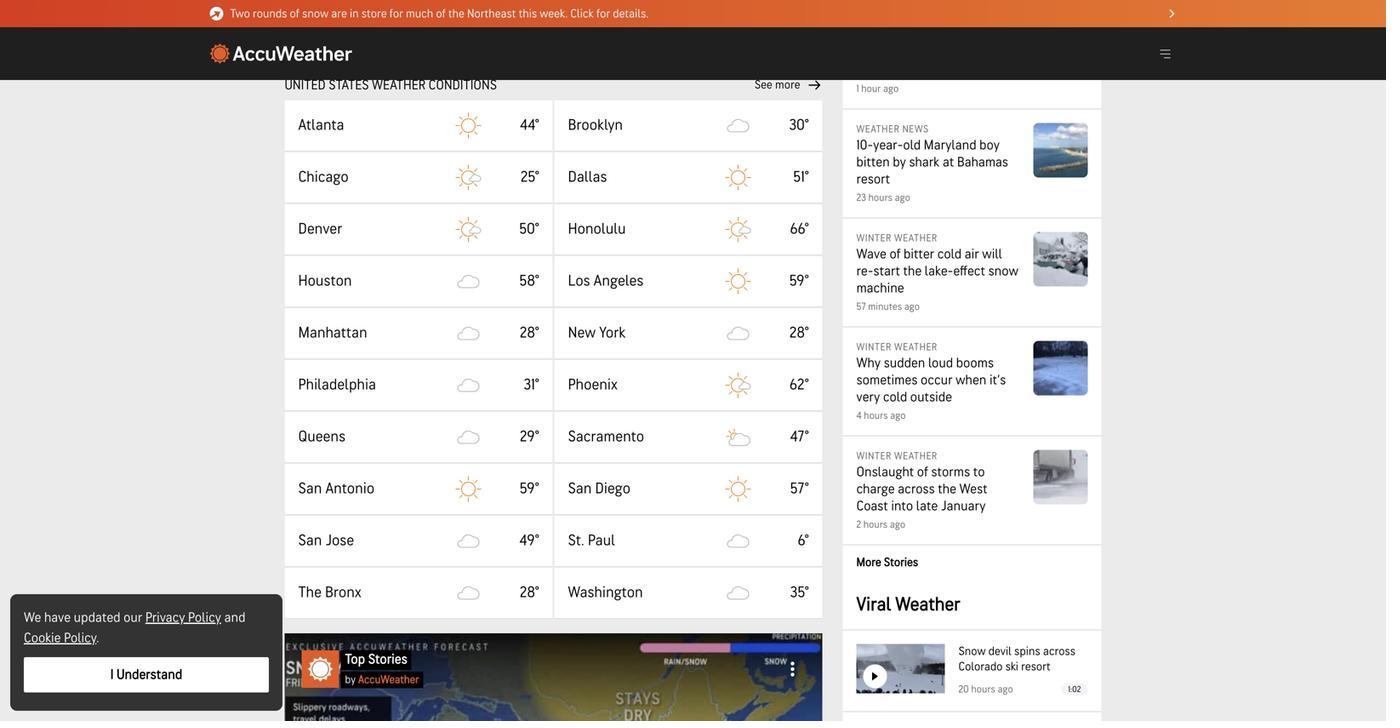 Task type: vqa. For each thing, say whether or not it's contained in the screenshot.


Task type: describe. For each thing, give the bounding box(es) containing it.
20
[[959, 683, 969, 696]]

store
[[362, 7, 387, 21]]

winter for why
[[857, 341, 892, 353]]

cookie
[[24, 630, 61, 647]]

angeles
[[594, 272, 644, 290]]

28° for manhattan
[[520, 324, 539, 342]]

bitten
[[857, 154, 890, 171]]

two rounds of snow are in store for much of the northeast this week. click for details. link
[[183, 0, 1204, 27]]

air
[[965, 246, 980, 263]]

re-
[[857, 263, 874, 280]]

1:02
[[1069, 684, 1082, 695]]

see more
[[755, 78, 801, 92]]

chevron right image
[[1170, 9, 1175, 18]]

manhattan
[[298, 324, 367, 342]]

have
[[44, 610, 71, 626]]

57
[[857, 300, 866, 313]]

0 horizontal spatial new
[[568, 324, 596, 342]]

ago inside weather news 10-year-old maryland boy bitten by shark at bahamas resort 23 hours ago
[[895, 192, 911, 204]]

47°
[[790, 428, 809, 446]]

1 vertical spatial chicago
[[298, 168, 349, 186]]

ago inside winter weather new snowstorm to blanket areas from chicago to pittsburgh, dc and nyc 1 hour ago
[[884, 83, 899, 95]]

see
[[755, 78, 773, 92]]

new york
[[568, 324, 626, 342]]

dallas
[[568, 168, 607, 186]]

62°
[[790, 376, 809, 394]]

across inside snow devil spins across colorado ski resort
[[1044, 644, 1076, 658]]

10-
[[857, 137, 874, 154]]

1
[[857, 83, 860, 95]]

hours right 20
[[972, 683, 996, 696]]

weather right the states
[[372, 77, 426, 94]]

details.
[[613, 7, 649, 21]]

philadelphia
[[298, 376, 376, 394]]

atlanta
[[298, 116, 344, 134]]

when
[[956, 372, 987, 389]]

chicago inside winter weather new snowstorm to blanket areas from chicago to pittsburgh, dc and nyc 1 hour ago
[[920, 45, 965, 62]]

late
[[917, 498, 938, 515]]

28° for the bronx
[[520, 584, 539, 602]]

stories
[[884, 555, 919, 570]]

30°
[[790, 116, 809, 134]]

antonio
[[326, 480, 375, 498]]

i understand
[[111, 667, 182, 683]]

breaking news image
[[210, 7, 223, 20]]

hamburger image
[[1155, 43, 1177, 65]]

resort inside weather news 10-year-old maryland boy bitten by shark at bahamas resort 23 hours ago
[[857, 171, 891, 188]]

.
[[96, 630, 99, 647]]

we
[[24, 610, 41, 626]]

see more link
[[755, 78, 823, 93]]

san for san jose
[[298, 532, 322, 550]]

los angeles
[[568, 272, 644, 290]]

weather for winter weather onslaught of storms to charge across the west coast into late january 2 hours ago
[[895, 450, 938, 462]]

los
[[568, 272, 591, 290]]

states
[[329, 77, 369, 94]]

the for northeast
[[449, 7, 465, 21]]

28° for new york
[[790, 324, 809, 342]]

25°
[[521, 168, 539, 186]]

2 for from the left
[[597, 7, 611, 21]]

paul
[[588, 532, 615, 550]]

dc
[[921, 62, 936, 79]]

occur
[[921, 372, 953, 389]]

san diego
[[568, 480, 631, 498]]

winter for wave
[[857, 232, 892, 244]]

very
[[857, 389, 880, 406]]

snow devil spins across colorado ski resort
[[959, 644, 1076, 674]]

across inside the 'winter weather onslaught of storms to charge across the west coast into late january 2 hours ago'
[[898, 481, 935, 498]]

bahamas
[[958, 154, 1009, 171]]

23
[[857, 192, 867, 204]]

more stories
[[857, 555, 919, 570]]

51°
[[794, 168, 809, 186]]

this
[[519, 7, 537, 21]]

washington
[[568, 584, 643, 602]]

by
[[893, 154, 906, 171]]

at
[[943, 154, 955, 171]]

snow inside two rounds of snow are in store for much of the northeast this week. click for details. link
[[302, 7, 329, 21]]

hours inside the winter weather why sudden loud booms sometimes occur when it's very cold outside 4 hours ago
[[864, 409, 888, 422]]

it's
[[990, 372, 1007, 389]]

to left blanket
[[951, 28, 962, 45]]

january
[[941, 498, 986, 515]]

snowstorm
[[885, 28, 948, 45]]

66°
[[790, 220, 809, 238]]

weather for viral weather
[[896, 593, 961, 616]]

from
[[891, 45, 917, 62]]

york
[[600, 324, 626, 342]]

ago inside winter weather wave of bitter cold air will re-start the lake-effect snow machine 57 minutes ago
[[905, 300, 920, 313]]

conditions
[[429, 77, 497, 94]]

nyc
[[964, 62, 986, 79]]

queens
[[298, 428, 346, 446]]

ski
[[1006, 660, 1019, 674]]

into
[[892, 498, 914, 515]]

united states weather radar image
[[285, 0, 823, 63]]

blanket
[[965, 28, 1007, 45]]

1 for from the left
[[390, 7, 403, 21]]

weather for winter weather why sudden loud booms sometimes occur when it's very cold outside 4 hours ago
[[895, 341, 938, 353]]

shark
[[910, 154, 940, 171]]

31°
[[524, 376, 539, 394]]

much
[[406, 7, 433, 21]]

maryland
[[924, 137, 977, 154]]

rounds
[[253, 7, 287, 21]]

start
[[874, 263, 901, 280]]

bronx
[[325, 584, 361, 602]]

brooklyn
[[568, 116, 623, 134]]



Task type: locate. For each thing, give the bounding box(es) containing it.
st. paul
[[568, 532, 615, 550]]

winter up onslaught
[[857, 450, 892, 462]]

the for lake-
[[904, 263, 922, 280]]

ago down into at the bottom of page
[[890, 518, 906, 531]]

2 horizontal spatial the
[[938, 481, 957, 498]]

1 horizontal spatial chicago
[[920, 45, 965, 62]]

0 vertical spatial the
[[449, 7, 465, 21]]

44°
[[520, 116, 539, 134]]

san
[[298, 480, 322, 498], [568, 480, 592, 498], [298, 532, 322, 550]]

0 vertical spatial across
[[898, 481, 935, 498]]

hours right 23
[[869, 192, 893, 204]]

san left antonio
[[298, 480, 322, 498]]

0 horizontal spatial snow
[[302, 7, 329, 21]]

resort down spins
[[1022, 660, 1051, 674]]

cold down sometimes on the right bottom of page
[[884, 389, 908, 406]]

new left york
[[568, 324, 596, 342]]

28° down 49°
[[520, 584, 539, 602]]

chicago
[[920, 45, 965, 62], [298, 168, 349, 186]]

sacramento
[[568, 428, 644, 446]]

will
[[983, 246, 1003, 263]]

0 horizontal spatial resort
[[857, 171, 891, 188]]

ago inside the 'winter weather onslaught of storms to charge across the west coast into late january 2 hours ago'
[[890, 518, 906, 531]]

more stories link
[[843, 545, 1102, 580]]

0 horizontal spatial 59°
[[520, 480, 539, 498]]

of up start
[[890, 246, 901, 263]]

ago inside the winter weather why sudden loud booms sometimes occur when it's very cold outside 4 hours ago
[[891, 409, 906, 422]]

snow left the are
[[302, 7, 329, 21]]

ago down 'by'
[[895, 192, 911, 204]]

old
[[904, 137, 921, 154]]

ago
[[884, 83, 899, 95], [895, 192, 911, 204], [905, 300, 920, 313], [891, 409, 906, 422], [890, 518, 906, 531], [998, 683, 1014, 696]]

cookie policy link
[[24, 630, 96, 647]]

weather inside weather news 10-year-old maryland boy bitten by shark at bahamas resort 23 hours ago
[[857, 123, 900, 135]]

0 vertical spatial cold
[[938, 246, 962, 263]]

50°
[[519, 220, 539, 238]]

35°
[[791, 584, 809, 602]]

the inside winter weather wave of bitter cold air will re-start the lake-effect snow machine 57 minutes ago
[[904, 263, 922, 280]]

weather for winter weather wave of bitter cold air will re-start the lake-effect snow machine 57 minutes ago
[[895, 232, 938, 244]]

policy down updated
[[64, 630, 96, 647]]

across right spins
[[1044, 644, 1076, 658]]

winter up why
[[857, 341, 892, 353]]

1 vertical spatial new
[[568, 324, 596, 342]]

hours inside the 'winter weather onslaught of storms to charge across the west coast into late january 2 hours ago'
[[864, 518, 888, 531]]

machine
[[857, 280, 905, 297]]

0 vertical spatial 59°
[[790, 272, 809, 290]]

sudden
[[884, 355, 926, 372]]

the down bitter
[[904, 263, 922, 280]]

hour
[[862, 83, 881, 95]]

1 vertical spatial across
[[1044, 644, 1076, 658]]

0 horizontal spatial and
[[224, 610, 246, 626]]

0 vertical spatial policy
[[188, 610, 221, 626]]

san for san antonio
[[298, 480, 322, 498]]

san for san diego
[[568, 480, 592, 498]]

understand
[[117, 667, 182, 683]]

59°
[[790, 272, 809, 290], [520, 480, 539, 498]]

winter inside the 'winter weather onslaught of storms to charge across the west coast into late january 2 hours ago'
[[857, 450, 892, 462]]

storms
[[932, 464, 971, 481]]

hours right 2
[[864, 518, 888, 531]]

1 vertical spatial the
[[904, 263, 922, 280]]

0 vertical spatial chicago
[[920, 45, 965, 62]]

booms
[[957, 355, 994, 372]]

and inside we have updated our privacy policy and cookie policy .
[[224, 610, 246, 626]]

sometimes
[[857, 372, 918, 389]]

more
[[857, 555, 882, 570]]

0 horizontal spatial policy
[[64, 630, 96, 647]]

effect
[[954, 263, 986, 280]]

bitter
[[904, 246, 935, 263]]

san left jose
[[298, 532, 322, 550]]

in
[[350, 7, 359, 21]]

new
[[857, 28, 882, 45], [568, 324, 596, 342]]

privacy policy link
[[145, 610, 221, 626]]

1 winter from the top
[[857, 14, 892, 26]]

winter weather wave of bitter cold air will re-start the lake-effect snow machine 57 minutes ago
[[857, 232, 1019, 313]]

resort inside snow devil spins across colorado ski resort
[[1022, 660, 1051, 674]]

areas
[[857, 45, 888, 62]]

chicago up dc
[[920, 45, 965, 62]]

policy
[[188, 610, 221, 626], [64, 630, 96, 647]]

chicago down atlanta
[[298, 168, 349, 186]]

1 vertical spatial snow
[[989, 263, 1019, 280]]

colorado
[[959, 660, 1003, 674]]

0 horizontal spatial cold
[[884, 389, 908, 406]]

i
[[111, 667, 114, 683]]

and right the 'privacy policy' link
[[224, 610, 246, 626]]

boy
[[980, 137, 1000, 154]]

privacy
[[145, 610, 185, 626]]

snow inside winter weather wave of bitter cold air will re-start the lake-effect snow machine 57 minutes ago
[[989, 263, 1019, 280]]

0 vertical spatial new
[[857, 28, 882, 45]]

week.
[[540, 7, 568, 21]]

two rounds of snow are in store for much of the northeast this week. click for details.
[[230, 7, 649, 21]]

more
[[776, 78, 801, 92]]

and inside winter weather new snowstorm to blanket areas from chicago to pittsburgh, dc and nyc 1 hour ago
[[939, 62, 961, 79]]

phoenix
[[568, 376, 618, 394]]

to inside the 'winter weather onslaught of storms to charge across the west coast into late january 2 hours ago'
[[974, 464, 985, 481]]

our
[[124, 610, 142, 626]]

viral weather
[[857, 593, 961, 616]]

for right store
[[390, 7, 403, 21]]

denver
[[298, 220, 342, 238]]

28° up 62°
[[790, 324, 809, 342]]

1 horizontal spatial new
[[857, 28, 882, 45]]

winter for onslaught
[[857, 450, 892, 462]]

of right much
[[436, 7, 446, 21]]

59° down 66°
[[790, 272, 809, 290]]

news
[[903, 123, 929, 135]]

1 horizontal spatial cold
[[938, 246, 962, 263]]

1 horizontal spatial resort
[[1022, 660, 1051, 674]]

cold up lake-
[[938, 246, 962, 263]]

weather up snowstorm
[[895, 14, 938, 26]]

snow
[[959, 644, 986, 658]]

winter weather onslaught of storms to charge across the west coast into late january 2 hours ago
[[857, 450, 988, 531]]

weather up bitter
[[895, 232, 938, 244]]

wave
[[857, 246, 887, 263]]

0 vertical spatial and
[[939, 62, 961, 79]]

outside
[[911, 389, 953, 406]]

to up nyc on the top right
[[968, 45, 980, 62]]

san jose
[[298, 532, 354, 550]]

6°
[[798, 532, 809, 550]]

the bronx
[[298, 584, 361, 602]]

for right click
[[597, 7, 611, 21]]

58°
[[520, 272, 539, 290]]

0 horizontal spatial across
[[898, 481, 935, 498]]

weather inside winter weather new snowstorm to blanket areas from chicago to pittsburgh, dc and nyc 1 hour ago
[[895, 14, 938, 26]]

united
[[285, 77, 326, 94]]

winter for new
[[857, 14, 892, 26]]

4
[[857, 409, 862, 422]]

1 horizontal spatial 59°
[[790, 272, 809, 290]]

1 vertical spatial resort
[[1022, 660, 1051, 674]]

of inside the 'winter weather onslaught of storms to charge across the west coast into late january 2 hours ago'
[[918, 464, 929, 481]]

policy right "privacy"
[[188, 610, 221, 626]]

weather up year-
[[857, 123, 900, 135]]

ago down sometimes on the right bottom of page
[[891, 409, 906, 422]]

1 horizontal spatial the
[[904, 263, 922, 280]]

0 horizontal spatial the
[[449, 7, 465, 21]]

2 winter from the top
[[857, 232, 892, 244]]

charge
[[857, 481, 895, 498]]

winter inside winter weather new snowstorm to blanket areas from chicago to pittsburgh, dc and nyc 1 hour ago
[[857, 14, 892, 26]]

minutes
[[868, 300, 902, 313]]

hours right the 4
[[864, 409, 888, 422]]

1 horizontal spatial policy
[[188, 610, 221, 626]]

weather up the sudden
[[895, 341, 938, 353]]

resort down bitten
[[857, 171, 891, 188]]

cold inside winter weather wave of bitter cold air will re-start the lake-effect snow machine 57 minutes ago
[[938, 246, 962, 263]]

0 horizontal spatial for
[[390, 7, 403, 21]]

59° down 29°
[[520, 480, 539, 498]]

weather inside the 'winter weather onslaught of storms to charge across the west coast into late january 2 hours ago'
[[895, 450, 938, 462]]

winter up areas
[[857, 14, 892, 26]]

winter inside the winter weather why sudden loud booms sometimes occur when it's very cold outside 4 hours ago
[[857, 341, 892, 353]]

weather inside the winter weather why sudden loud booms sometimes occur when it's very cold outside 4 hours ago
[[895, 341, 938, 353]]

resort
[[857, 171, 891, 188], [1022, 660, 1051, 674]]

0 vertical spatial resort
[[857, 171, 891, 188]]

winter inside winter weather wave of bitter cold air will re-start the lake-effect snow machine 57 minutes ago
[[857, 232, 892, 244]]

winter
[[857, 14, 892, 26], [857, 232, 892, 244], [857, 341, 892, 353], [857, 450, 892, 462]]

weather down stories
[[896, 593, 961, 616]]

1 vertical spatial 59°
[[520, 480, 539, 498]]

two
[[230, 7, 250, 21]]

1 horizontal spatial and
[[939, 62, 961, 79]]

weather
[[895, 14, 938, 26], [372, 77, 426, 94], [857, 123, 900, 135], [895, 232, 938, 244], [895, 341, 938, 353], [895, 450, 938, 462], [896, 593, 961, 616]]

weather for winter weather new snowstorm to blanket areas from chicago to pittsburgh, dc and nyc 1 hour ago
[[895, 14, 938, 26]]

1 horizontal spatial snow
[[989, 263, 1019, 280]]

4 winter from the top
[[857, 450, 892, 462]]

hours inside weather news 10-year-old maryland boy bitten by shark at bahamas resort 23 hours ago
[[869, 192, 893, 204]]

ago right minutes
[[905, 300, 920, 313]]

ago down ski
[[998, 683, 1014, 696]]

snow down "will"
[[989, 263, 1019, 280]]

across up late
[[898, 481, 935, 498]]

2 vertical spatial the
[[938, 481, 957, 498]]

weather news 10-year-old maryland boy bitten by shark at bahamas resort 23 hours ago
[[857, 123, 1009, 204]]

we have updated our privacy policy and cookie policy .
[[24, 610, 246, 647]]

49°
[[520, 532, 539, 550]]

winter up wave
[[857, 232, 892, 244]]

20 hours ago
[[959, 683, 1014, 696]]

united states weather conditions
[[285, 77, 497, 94]]

onslaught
[[857, 464, 915, 481]]

new inside winter weather new snowstorm to blanket areas from chicago to pittsburgh, dc and nyc 1 hour ago
[[857, 28, 882, 45]]

1 vertical spatial and
[[224, 610, 246, 626]]

28° down 58°
[[520, 324, 539, 342]]

3 winter from the top
[[857, 341, 892, 353]]

the down storms
[[938, 481, 957, 498]]

the
[[449, 7, 465, 21], [904, 263, 922, 280], [938, 481, 957, 498]]

viral
[[857, 593, 892, 616]]

of right rounds
[[290, 7, 300, 21]]

of left storms
[[918, 464, 929, 481]]

the left "northeast"
[[449, 7, 465, 21]]

to up west
[[974, 464, 985, 481]]

the inside the 'winter weather onslaught of storms to charge across the west coast into late january 2 hours ago'
[[938, 481, 957, 498]]

0 horizontal spatial chicago
[[298, 168, 349, 186]]

san left diego
[[568, 480, 592, 498]]

weather up onslaught
[[895, 450, 938, 462]]

san antonio
[[298, 480, 375, 498]]

1 vertical spatial policy
[[64, 630, 96, 647]]

snow
[[302, 7, 329, 21], [989, 263, 1019, 280]]

ago down pittsburgh,
[[884, 83, 899, 95]]

29°
[[520, 428, 539, 446]]

1 horizontal spatial for
[[597, 7, 611, 21]]

0 vertical spatial snow
[[302, 7, 329, 21]]

cold inside the winter weather why sudden loud booms sometimes occur when it's very cold outside 4 hours ago
[[884, 389, 908, 406]]

1 horizontal spatial across
[[1044, 644, 1076, 658]]

of inside winter weather wave of bitter cold air will re-start the lake-effect snow machine 57 minutes ago
[[890, 246, 901, 263]]

weather inside winter weather wave of bitter cold air will re-start the lake-effect snow machine 57 minutes ago
[[895, 232, 938, 244]]

the
[[298, 584, 322, 602]]

59° for san antonio
[[520, 480, 539, 498]]

1 vertical spatial cold
[[884, 389, 908, 406]]

year-
[[874, 137, 904, 154]]

new up areas
[[857, 28, 882, 45]]

and right dc
[[939, 62, 961, 79]]

59° for los angeles
[[790, 272, 809, 290]]

loud
[[929, 355, 954, 372]]

jose
[[326, 532, 354, 550]]



